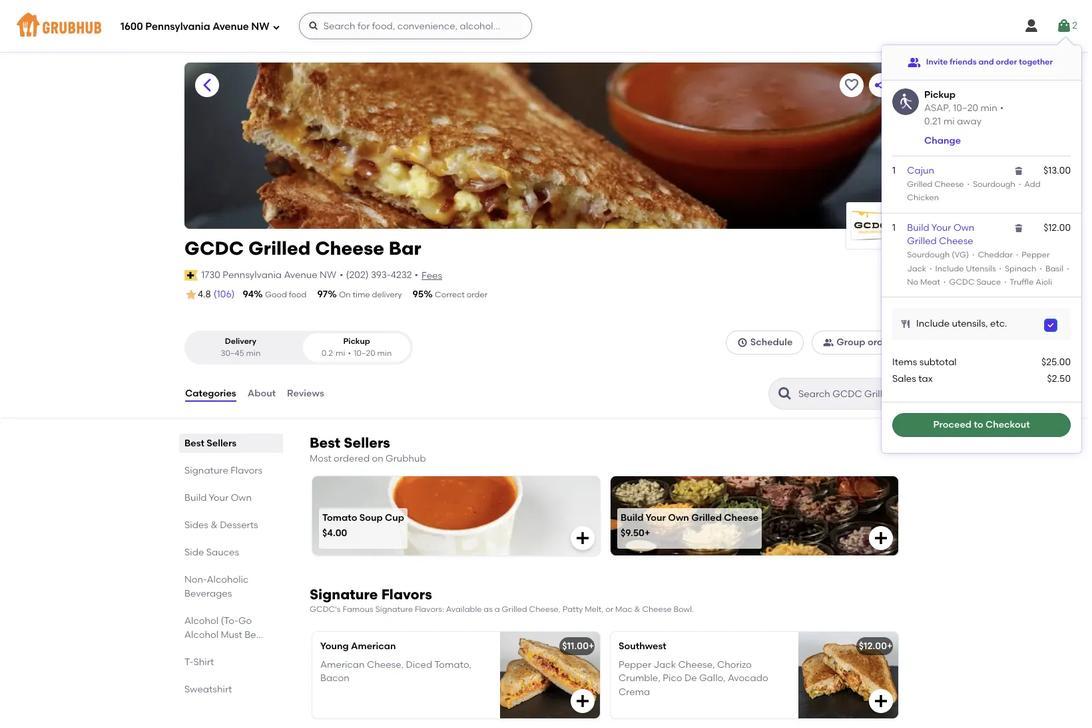 Task type: describe. For each thing, give the bounding box(es) containing it.
on
[[339, 290, 351, 300]]

about
[[248, 388, 276, 400]]

best sellers most ordered on grubhub
[[310, 435, 426, 465]]

tomato,
[[434, 660, 472, 671]]

alcoholic
[[207, 575, 249, 586]]

or
[[606, 606, 614, 615]]

delivery
[[372, 290, 402, 300]]

ordered
[[334, 454, 370, 465]]

your for build your own grilled cheese $9.50 +
[[646, 513, 666, 524]]

1 horizontal spatial sourdough
[[973, 180, 1016, 189]]

pepper jack
[[907, 251, 1050, 274]]

invite friends and order together
[[926, 57, 1053, 67]]

pickup for 10–20
[[924, 89, 956, 101]]

grubhub
[[386, 454, 426, 465]]

change button
[[924, 134, 961, 148]]

basil
[[1046, 264, 1064, 274]]

sides
[[184, 520, 208, 532]]

97
[[317, 289, 328, 300]]

friends
[[950, 57, 977, 67]]

beverages
[[184, 589, 232, 600]]

2
[[1072, 20, 1078, 31]]

10–20 inside pickup asap, 10–20 min • 0.21 mi away
[[953, 102, 978, 114]]

svg image inside the 2 button
[[1056, 18, 1072, 34]]

cajun link
[[907, 165, 935, 176]]

include utensils, etc.
[[916, 318, 1007, 330]]

cajun
[[907, 165, 935, 176]]

cheese inside signature flavors gcdc's famous signature flavors: available as a grilled cheese, patty melt, or mac & cheese bowl.
[[642, 606, 672, 615]]

side
[[184, 548, 204, 559]]

utensils,
[[952, 318, 988, 330]]

crema
[[619, 687, 650, 698]]

nw for 1730 pennsylvania avenue nw
[[320, 270, 336, 281]]

1 vertical spatial sourdough
[[907, 251, 950, 260]]

signature flavors
[[184, 466, 262, 477]]

flavors for signature flavors
[[231, 466, 262, 477]]

grilled inside build your own grilled cheese
[[907, 236, 937, 247]]

pickup 0.2 mi • 10–20 min
[[322, 337, 392, 358]]

sweatshirt
[[184, 685, 232, 696]]

add chicken
[[907, 180, 1041, 203]]

checkout
[[986, 419, 1030, 431]]

+ for pepper jack cheese, chorizo crumble, pico de gallo, avocado crema
[[887, 641, 893, 653]]

build your own tab
[[184, 492, 278, 506]]

0.21
[[924, 116, 941, 127]]

schedule button
[[726, 331, 804, 355]]

invite
[[926, 57, 948, 67]]

southwest image
[[799, 633, 898, 719]]

own for build your own grilled cheese
[[954, 222, 975, 234]]

young american image
[[500, 633, 600, 719]]

delivery
[[225, 337, 256, 347]]

svg image inside schedule button
[[737, 338, 748, 349]]

avenue for 1730 pennsylvania avenue nw
[[284, 270, 318, 281]]

on time delivery
[[339, 290, 402, 300]]

cheese inside build your own grilled cheese
[[939, 236, 974, 247]]

cheddar
[[978, 251, 1013, 260]]

tooltip containing pickup
[[882, 37, 1082, 453]]

& inside signature flavors gcdc's famous signature flavors: available as a grilled cheese, patty melt, or mac & cheese bowl.
[[634, 606, 640, 615]]

order for group order
[[868, 337, 892, 348]]

american cheese, diced tomato, bacon
[[320, 660, 472, 685]]

cheese inside the build your own grilled cheese $9.50 +
[[724, 513, 759, 524]]

good
[[265, 290, 287, 300]]

melt,
[[585, 606, 604, 615]]

pepper for pepper jack cheese, chorizo crumble, pico de gallo, avocado crema
[[619, 660, 651, 671]]

sellers for best sellers most ordered on grubhub
[[344, 435, 390, 452]]

1 for cajun
[[892, 165, 896, 176]]

categories button
[[184, 370, 237, 418]]

your for build your own
[[209, 493, 229, 504]]

sides & desserts tab
[[184, 519, 278, 533]]

shirt
[[193, 657, 214, 669]]

american inside american cheese, diced tomato, bacon
[[320, 660, 365, 671]]

bacon
[[320, 674, 350, 685]]

about button
[[247, 370, 276, 418]]

caret left icon image
[[199, 77, 215, 93]]

reviews
[[287, 388, 324, 400]]

patty
[[563, 606, 583, 615]]

save this restaurant button
[[840, 73, 864, 97]]

correct order
[[435, 290, 488, 300]]

$2.50
[[1047, 373, 1071, 385]]

gcdc's
[[310, 606, 341, 615]]

categories
[[185, 388, 236, 400]]

0 vertical spatial american
[[351, 641, 396, 653]]

• right '4232'
[[415, 270, 418, 281]]

mi inside pickup asap, 10–20 min • 0.21 mi away
[[944, 116, 955, 127]]

pickup icon image
[[892, 89, 919, 115]]

non-alcoholic beverages
[[184, 575, 249, 600]]

∙ include utensils ∙ spinach ∙ basil ∙ no meat ∙ gcdc sauce ∙ truffle aioli
[[907, 264, 1071, 287]]

food
[[289, 290, 307, 300]]

$12.00 +
[[859, 641, 893, 653]]

jack for pepper jack
[[907, 264, 927, 274]]

1730 pennsylvania avenue nw
[[201, 270, 336, 281]]

pickup asap, 10–20 min • 0.21 mi away
[[924, 89, 1004, 127]]

items
[[892, 357, 917, 368]]

asap,
[[924, 102, 951, 114]]

build your own grilled cheese
[[907, 222, 975, 247]]

bar
[[389, 237, 421, 260]]

2 button
[[1056, 14, 1078, 38]]

group order button
[[812, 331, 904, 355]]

crumble,
[[619, 674, 661, 685]]

invite friends and order together button
[[908, 51, 1053, 75]]

away
[[957, 116, 982, 127]]

sellers for best sellers
[[207, 438, 237, 450]]

people icon image for group order
[[823, 338, 834, 349]]

(106)
[[214, 289, 235, 300]]

best for best sellers
[[184, 438, 204, 450]]

mi inside the pickup 0.2 mi • 10–20 min
[[336, 349, 345, 358]]

signature flavors tab
[[184, 464, 278, 478]]

2 vertical spatial signature
[[375, 606, 413, 615]]

gcdc grilled cheese bar
[[184, 237, 421, 260]]

fees
[[422, 270, 442, 282]]

fees button
[[421, 269, 443, 284]]

desserts
[[220, 520, 258, 532]]

cup
[[385, 513, 404, 524]]

Search for food, convenience, alcohol... search field
[[299, 13, 532, 39]]

aioli
[[1036, 278, 1052, 287]]

1600
[[121, 20, 143, 32]]

sales tax
[[892, 373, 933, 385]]

mac
[[615, 606, 632, 615]]

flavors for signature flavors gcdc's famous signature flavors: available as a grilled cheese, patty melt, or mac & cheese bowl.
[[381, 587, 432, 604]]

393-
[[371, 270, 391, 281]]

1600 pennsylvania avenue nw
[[121, 20, 270, 32]]

$25.00
[[1042, 357, 1071, 368]]

utensils
[[966, 264, 996, 274]]



Task type: vqa. For each thing, say whether or not it's contained in the screenshot.
'GCDC Grilled Cheese Bar' on the top
yes



Task type: locate. For each thing, give the bounding box(es) containing it.
people icon image inside group order button
[[823, 338, 834, 349]]

pepper
[[1022, 251, 1050, 260], [619, 660, 651, 671]]

add
[[1025, 180, 1041, 189]]

sweatshirt tab
[[184, 683, 278, 697]]

0 horizontal spatial sourdough
[[907, 251, 950, 260]]

1 horizontal spatial pennsylvania
[[223, 270, 282, 281]]

$12.00 inside tooltip
[[1044, 222, 1071, 234]]

pennsylvania inside button
[[223, 270, 282, 281]]

chicken
[[907, 193, 939, 203]]

0 vertical spatial mi
[[944, 116, 955, 127]]

grilled inside signature flavors gcdc's famous signature flavors: available as a grilled cheese, patty melt, or mac & cheese bowl.
[[502, 606, 527, 615]]

• right 0.2
[[348, 349, 351, 358]]

1 vertical spatial mi
[[336, 349, 345, 358]]

1 horizontal spatial sellers
[[344, 435, 390, 452]]

+ inside the build your own grilled cheese $9.50 +
[[645, 528, 650, 540]]

your inside build your own tab
[[209, 493, 229, 504]]

& right mac
[[634, 606, 640, 615]]

2 horizontal spatial min
[[981, 102, 998, 114]]

sellers inside best sellers tab
[[207, 438, 237, 450]]

0 horizontal spatial best
[[184, 438, 204, 450]]

people icon image
[[908, 56, 921, 69], [823, 338, 834, 349]]

signature inside tab
[[184, 466, 228, 477]]

no
[[907, 278, 919, 287]]

0 horizontal spatial pepper
[[619, 660, 651, 671]]

0 vertical spatial sourdough
[[973, 180, 1016, 189]]

0 horizontal spatial $12.00
[[859, 641, 887, 653]]

sellers inside best sellers most ordered on grubhub
[[344, 435, 390, 452]]

0 vertical spatial order
[[996, 57, 1017, 67]]

subscription pass image
[[184, 270, 198, 281]]

0 horizontal spatial nw
[[251, 20, 270, 32]]

avenue inside button
[[284, 270, 318, 281]]

Search GCDC Grilled Cheese Bar search field
[[797, 388, 899, 401]]

side sauces tab
[[184, 546, 278, 560]]

your inside the build your own grilled cheese $9.50 +
[[646, 513, 666, 524]]

best sellers
[[184, 438, 237, 450]]

0 vertical spatial build
[[907, 222, 930, 234]]

1 vertical spatial your
[[209, 493, 229, 504]]

order right "and"
[[996, 57, 1017, 67]]

flavors:
[[415, 606, 444, 615]]

non-alcoholic beverages tab
[[184, 573, 278, 601]]

grilled
[[907, 180, 933, 189], [907, 236, 937, 247], [248, 237, 311, 260], [691, 513, 722, 524], [502, 606, 527, 615]]

delivery 30–45 min
[[221, 337, 261, 358]]

subtotal
[[920, 357, 957, 368]]

best inside tab
[[184, 438, 204, 450]]

0 vertical spatial flavors
[[231, 466, 262, 477]]

1 horizontal spatial pepper
[[1022, 251, 1050, 260]]

truffle
[[1010, 278, 1034, 287]]

t-shirt
[[184, 657, 214, 669]]

0 vertical spatial gcdc
[[184, 237, 244, 260]]

sellers up on
[[344, 435, 390, 452]]

1 horizontal spatial gcdc
[[949, 278, 975, 287]]

cheese, down young american
[[367, 660, 404, 671]]

order inside group order button
[[868, 337, 892, 348]]

avenue inside 'main navigation' "navigation"
[[213, 20, 249, 32]]

0 vertical spatial own
[[954, 222, 975, 234]]

people icon image inside invite friends and order together button
[[908, 56, 921, 69]]

young
[[320, 641, 349, 653]]

0 horizontal spatial order
[[467, 290, 488, 300]]

as
[[484, 606, 493, 615]]

flavors down best sellers tab
[[231, 466, 262, 477]]

option group
[[184, 331, 413, 365]]

1 horizontal spatial jack
[[907, 264, 927, 274]]

2 vertical spatial your
[[646, 513, 666, 524]]

your for build your own grilled cheese
[[932, 222, 951, 234]]

chorizo
[[717, 660, 752, 671]]

1 horizontal spatial &
[[634, 606, 640, 615]]

+ for american cheese, diced tomato, bacon
[[589, 641, 594, 653]]

0 horizontal spatial pennsylvania
[[145, 20, 210, 32]]

(202)
[[346, 270, 369, 281]]

sourdough (vg) ∙ cheddar
[[907, 251, 1013, 260]]

nw inside button
[[320, 270, 336, 281]]

1 vertical spatial pepper
[[619, 660, 651, 671]]

sellers
[[344, 435, 390, 452], [207, 438, 237, 450]]

+
[[645, 528, 650, 540], [589, 641, 594, 653], [887, 641, 893, 653]]

1 for build your own grilled cheese
[[892, 222, 896, 234]]

pepper jack cheese, chorizo crumble, pico de gallo, avocado crema
[[619, 660, 768, 698]]

pickup
[[924, 89, 956, 101], [343, 337, 370, 347]]

0 vertical spatial pennsylvania
[[145, 20, 210, 32]]

american up american cheese, diced tomato, bacon
[[351, 641, 396, 653]]

jack up pico
[[654, 660, 676, 671]]

10–20 inside the pickup 0.2 mi • 10–20 min
[[354, 349, 375, 358]]

gcdc inside ∙ include utensils ∙ spinach ∙ basil ∙ no meat ∙ gcdc sauce ∙ truffle aioli
[[949, 278, 975, 287]]

pennsylvania inside 'main navigation' "navigation"
[[145, 20, 210, 32]]

1 vertical spatial people icon image
[[823, 338, 834, 349]]

• inside the pickup 0.2 mi • 10–20 min
[[348, 349, 351, 358]]

jack for pepper jack cheese, chorizo crumble, pico de gallo, avocado crema
[[654, 660, 676, 671]]

2 horizontal spatial build
[[907, 222, 930, 234]]

people icon image left "group"
[[823, 338, 834, 349]]

correct
[[435, 290, 465, 300]]

schedule
[[750, 337, 793, 348]]

$11.00
[[562, 641, 589, 653]]

1 vertical spatial 10–20
[[354, 349, 375, 358]]

include left "utensils,"
[[916, 318, 950, 330]]

good food
[[265, 290, 307, 300]]

diced
[[406, 660, 432, 671]]

10–20 right 0.2
[[354, 349, 375, 358]]

own for build your own
[[231, 493, 252, 504]]

share icon image
[[873, 77, 889, 93]]

avocado
[[728, 674, 768, 685]]

signature up famous
[[310, 587, 378, 604]]

cheese, inside signature flavors gcdc's famous signature flavors: available as a grilled cheese, patty melt, or mac & cheese bowl.
[[529, 606, 561, 615]]

pepper up the crumble,
[[619, 660, 651, 671]]

own inside the build your own grilled cheese $9.50 +
[[668, 513, 689, 524]]

0 horizontal spatial 10–20
[[354, 349, 375, 358]]

build up sides
[[184, 493, 207, 504]]

1 horizontal spatial avenue
[[284, 270, 318, 281]]

1 vertical spatial pickup
[[343, 337, 370, 347]]

cheese, inside pepper jack cheese, chorizo crumble, pico de gallo, avocado crema
[[678, 660, 715, 671]]

t-shirt tab
[[184, 656, 278, 670]]

1 vertical spatial american
[[320, 660, 365, 671]]

star icon image
[[184, 288, 198, 302]]

2 1 from the top
[[892, 222, 896, 234]]

10–20 up the away
[[953, 102, 978, 114]]

gcdc up 1730
[[184, 237, 244, 260]]

2 horizontal spatial own
[[954, 222, 975, 234]]

famous
[[343, 606, 373, 615]]

sourdough left add
[[973, 180, 1016, 189]]

mi right 0.21
[[944, 116, 955, 127]]

0 horizontal spatial avenue
[[213, 20, 249, 32]]

pennsylvania for 1730
[[223, 270, 282, 281]]

build for build your own grilled cheese
[[907, 222, 930, 234]]

pickup for mi
[[343, 337, 370, 347]]

min inside pickup asap, 10–20 min • 0.21 mi away
[[981, 102, 998, 114]]

tax
[[919, 373, 933, 385]]

1 horizontal spatial own
[[668, 513, 689, 524]]

pickup inside pickup asap, 10–20 min • 0.21 mi away
[[924, 89, 956, 101]]

0 vertical spatial pickup
[[924, 89, 956, 101]]

1 vertical spatial jack
[[654, 660, 676, 671]]

gcdc down utensils
[[949, 278, 975, 287]]

pennsylvania right 1600
[[145, 20, 210, 32]]

• (202) 393-4232 • fees
[[340, 270, 442, 282]]

0 vertical spatial 1
[[892, 165, 896, 176]]

0 horizontal spatial pickup
[[343, 337, 370, 347]]

0 vertical spatial avenue
[[213, 20, 249, 32]]

0 vertical spatial &
[[211, 520, 218, 532]]

1 vertical spatial &
[[634, 606, 640, 615]]

0 vertical spatial $12.00
[[1044, 222, 1071, 234]]

available
[[446, 606, 482, 615]]

tomato soup cup $4.00
[[322, 513, 404, 540]]

signature left flavors: on the left bottom
[[375, 606, 413, 615]]

1 vertical spatial signature
[[310, 587, 378, 604]]

1 horizontal spatial 10–20
[[953, 102, 978, 114]]

svg image inside 'main navigation' "navigation"
[[272, 23, 280, 31]]

flavors inside signature flavors gcdc's famous signature flavors: available as a grilled cheese, patty melt, or mac & cheese bowl.
[[381, 587, 432, 604]]

gcdc grilled cheese bar logo image
[[847, 206, 893, 245]]

pickup inside the pickup 0.2 mi • 10–20 min
[[343, 337, 370, 347]]

0 horizontal spatial &
[[211, 520, 218, 532]]

main navigation navigation
[[0, 0, 1088, 52]]

0 horizontal spatial sellers
[[207, 438, 237, 450]]

items subtotal
[[892, 357, 957, 368]]

build up $9.50
[[621, 513, 644, 524]]

mi right 0.2
[[336, 349, 345, 358]]

avenue up the food on the top left
[[284, 270, 318, 281]]

1 horizontal spatial your
[[646, 513, 666, 524]]

1730 pennsylvania avenue nw button
[[201, 268, 337, 283]]

pennsylvania
[[145, 20, 210, 32], [223, 270, 282, 281]]

own for build your own grilled cheese $9.50 +
[[668, 513, 689, 524]]

0 vertical spatial signature
[[184, 466, 228, 477]]

pepper up spinach
[[1022, 251, 1050, 260]]

build inside build your own grilled cheese
[[907, 222, 930, 234]]

mi
[[944, 116, 955, 127], [336, 349, 345, 358]]

1 horizontal spatial build
[[621, 513, 644, 524]]

2 horizontal spatial order
[[996, 57, 1017, 67]]

build inside the build your own grilled cheese $9.50 +
[[621, 513, 644, 524]]

2 vertical spatial build
[[621, 513, 644, 524]]

1 horizontal spatial cheese,
[[529, 606, 561, 615]]

nw
[[251, 20, 270, 32], [320, 270, 336, 281]]

your inside build your own grilled cheese
[[932, 222, 951, 234]]

tooltip
[[882, 37, 1082, 453]]

sides & desserts
[[184, 520, 258, 532]]

• inside pickup asap, 10–20 min • 0.21 mi away
[[1000, 102, 1004, 114]]

proceed to checkout button
[[892, 414, 1071, 437]]

pepper inside pepper jack cheese, chorizo crumble, pico de gallo, avocado crema
[[619, 660, 651, 671]]

pepper for pepper jack
[[1022, 251, 1050, 260]]

(vg)
[[952, 251, 969, 260]]

1 vertical spatial $12.00
[[859, 641, 887, 653]]

most
[[310, 454, 331, 465]]

order right "group"
[[868, 337, 892, 348]]

0 vertical spatial 10–20
[[953, 102, 978, 114]]

build for build your own
[[184, 493, 207, 504]]

best sellers tab
[[184, 437, 278, 451]]

own inside build your own grilled cheese
[[954, 222, 975, 234]]

1 vertical spatial avenue
[[284, 270, 318, 281]]

& right sides
[[211, 520, 218, 532]]

order for correct order
[[467, 290, 488, 300]]

95
[[413, 289, 424, 300]]

1 vertical spatial order
[[467, 290, 488, 300]]

option group containing delivery 30–45 min
[[184, 331, 413, 365]]

$12.00 for $12.00 +
[[859, 641, 887, 653]]

1 horizontal spatial $12.00
[[1044, 222, 1071, 234]]

0 vertical spatial jack
[[907, 264, 927, 274]]

1 horizontal spatial min
[[377, 349, 392, 358]]

1 vertical spatial 1
[[892, 222, 896, 234]]

nw inside 'main navigation' "navigation"
[[251, 20, 270, 32]]

0 horizontal spatial cheese,
[[367, 660, 404, 671]]

• left the (202)
[[340, 270, 343, 281]]

0 vertical spatial people icon image
[[908, 56, 921, 69]]

best for best sellers most ordered on grubhub
[[310, 435, 341, 452]]

0 vertical spatial nw
[[251, 20, 270, 32]]

to
[[974, 419, 983, 431]]

pickup down 'time'
[[343, 337, 370, 347]]

1 horizontal spatial best
[[310, 435, 341, 452]]

0 horizontal spatial your
[[209, 493, 229, 504]]

1 vertical spatial nw
[[320, 270, 336, 281]]

american
[[351, 641, 396, 653], [320, 660, 365, 671]]

change
[[924, 135, 961, 146]]

1 vertical spatial pennsylvania
[[223, 270, 282, 281]]

0 vertical spatial your
[[932, 222, 951, 234]]

min down delivery
[[246, 349, 261, 358]]

1 horizontal spatial mi
[[944, 116, 955, 127]]

cheese,
[[529, 606, 561, 615], [367, 660, 404, 671], [678, 660, 715, 671]]

t-
[[184, 657, 193, 669]]

southwest
[[619, 641, 666, 653]]

svg image
[[272, 23, 280, 31], [900, 319, 911, 330], [1047, 322, 1055, 330], [737, 338, 748, 349], [575, 531, 591, 547], [873, 694, 889, 710]]

meat
[[920, 278, 940, 287]]

0 horizontal spatial flavors
[[231, 466, 262, 477]]

cheese, inside american cheese, diced tomato, bacon
[[367, 660, 404, 671]]

search icon image
[[777, 386, 793, 402]]

sales
[[892, 373, 916, 385]]

1 1 from the top
[[892, 165, 896, 176]]

2 horizontal spatial +
[[887, 641, 893, 653]]

people icon image left invite
[[908, 56, 921, 69]]

1 vertical spatial flavors
[[381, 587, 432, 604]]

min up the away
[[981, 102, 998, 114]]

0 horizontal spatial +
[[589, 641, 594, 653]]

pennsylvania for 1600
[[145, 20, 210, 32]]

time
[[353, 290, 370, 300]]

1 horizontal spatial people icon image
[[908, 56, 921, 69]]

pennsylvania up the 94
[[223, 270, 282, 281]]

0 vertical spatial pepper
[[1022, 251, 1050, 260]]

min right 0.2
[[377, 349, 392, 358]]

build inside tab
[[184, 493, 207, 504]]

and
[[979, 57, 994, 67]]

group order
[[837, 337, 892, 348]]

pepper inside pepper jack
[[1022, 251, 1050, 260]]

tomato
[[322, 513, 357, 524]]

include inside ∙ include utensils ∙ spinach ∙ basil ∙ no meat ∙ gcdc sauce ∙ truffle aioli
[[935, 264, 964, 274]]

best up most
[[310, 435, 341, 452]]

flavors inside tab
[[231, 466, 262, 477]]

0 horizontal spatial mi
[[336, 349, 345, 358]]

1 horizontal spatial +
[[645, 528, 650, 540]]

avenue for 1600 pennsylvania avenue nw
[[213, 20, 249, 32]]

0 horizontal spatial jack
[[654, 660, 676, 671]]

signature for signature flavors gcdc's famous signature flavors: available as a grilled cheese, patty melt, or mac & cheese bowl.
[[310, 587, 378, 604]]

$12.00 for $12.00
[[1044, 222, 1071, 234]]

0 horizontal spatial min
[[246, 349, 261, 358]]

$13.00
[[1044, 165, 1071, 176]]

reviews button
[[286, 370, 325, 418]]

1
[[892, 165, 896, 176], [892, 222, 896, 234]]

order right "correct"
[[467, 290, 488, 300]]

grilled inside the build your own grilled cheese $9.50 +
[[691, 513, 722, 524]]

2 vertical spatial order
[[868, 337, 892, 348]]

on
[[372, 454, 383, 465]]

jack inside pepper jack
[[907, 264, 927, 274]]

1 horizontal spatial flavors
[[381, 587, 432, 604]]

save this restaurant image
[[844, 77, 860, 93]]

•
[[1000, 102, 1004, 114], [340, 270, 343, 281], [415, 270, 418, 281], [348, 349, 351, 358]]

1 vertical spatial build
[[184, 493, 207, 504]]

1 vertical spatial include
[[916, 318, 950, 330]]

1 horizontal spatial pickup
[[924, 89, 956, 101]]

signature flavors gcdc's famous signature flavors: available as a grilled cheese, patty melt, or mac & cheese bowl.
[[310, 587, 694, 615]]

0 horizontal spatial gcdc
[[184, 237, 244, 260]]

gallo,
[[699, 674, 726, 685]]

avenue up "caret left icon"
[[213, 20, 249, 32]]

0 horizontal spatial own
[[231, 493, 252, 504]]

build down the chicken
[[907, 222, 930, 234]]

tab
[[184, 615, 278, 643]]

pickup up asap,
[[924, 89, 956, 101]]

1 vertical spatial gcdc
[[949, 278, 975, 287]]

∙
[[966, 180, 971, 189], [1016, 180, 1025, 189], [971, 251, 976, 260], [1013, 251, 1022, 260], [928, 264, 934, 274], [998, 264, 1003, 274], [1039, 264, 1044, 274], [1066, 264, 1071, 274], [942, 278, 947, 287], [1003, 278, 1008, 287]]

min inside delivery 30–45 min
[[246, 349, 261, 358]]

4232
[[391, 270, 412, 281]]

1 horizontal spatial nw
[[320, 270, 336, 281]]

side sauces
[[184, 548, 239, 559]]

min inside the pickup 0.2 mi • 10–20 min
[[377, 349, 392, 358]]

signature
[[184, 466, 228, 477], [310, 587, 378, 604], [375, 606, 413, 615]]

sauces
[[206, 548, 239, 559]]

2 horizontal spatial your
[[932, 222, 951, 234]]

• down the invite friends and order together
[[1000, 102, 1004, 114]]

& inside tab
[[211, 520, 218, 532]]

sourdough down build your own grilled cheese
[[907, 251, 950, 260]]

your
[[932, 222, 951, 234], [209, 493, 229, 504], [646, 513, 666, 524]]

best
[[310, 435, 341, 452], [184, 438, 204, 450]]

american up bacon
[[320, 660, 365, 671]]

non-
[[184, 575, 207, 586]]

94
[[243, 289, 254, 300]]

nw for 1600 pennsylvania avenue nw
[[251, 20, 270, 32]]

best inside best sellers most ordered on grubhub
[[310, 435, 341, 452]]

bowl.
[[674, 606, 694, 615]]

include down sourdough (vg) ∙ cheddar
[[935, 264, 964, 274]]

1 horizontal spatial order
[[868, 337, 892, 348]]

1 vertical spatial own
[[231, 493, 252, 504]]

signature for signature flavors
[[184, 466, 228, 477]]

cheese, left patty
[[529, 606, 561, 615]]

1730
[[201, 270, 220, 281]]

best up signature flavors
[[184, 438, 204, 450]]

order inside invite friends and order together button
[[996, 57, 1017, 67]]

sellers up signature flavors
[[207, 438, 237, 450]]

2 vertical spatial own
[[668, 513, 689, 524]]

jack up the no
[[907, 264, 927, 274]]

$4.00
[[322, 528, 347, 540]]

people icon image for invite friends and order together
[[908, 56, 921, 69]]

cheese, up de
[[678, 660, 715, 671]]

svg image
[[1024, 18, 1040, 34], [1056, 18, 1072, 34], [308, 21, 319, 31], [1014, 166, 1024, 176], [1014, 223, 1024, 234], [873, 531, 889, 547], [575, 694, 591, 710]]

0 horizontal spatial people icon image
[[823, 338, 834, 349]]

signature down best sellers
[[184, 466, 228, 477]]

flavors up flavors: on the left bottom
[[381, 587, 432, 604]]

1 left build your own grilled cheese link on the top right of page
[[892, 222, 896, 234]]

own inside tab
[[231, 493, 252, 504]]

proceed to checkout
[[933, 419, 1030, 431]]

jack inside pepper jack cheese, chorizo crumble, pico de gallo, avocado crema
[[654, 660, 676, 671]]

0 horizontal spatial build
[[184, 493, 207, 504]]

cheese
[[935, 180, 964, 189], [939, 236, 974, 247], [315, 237, 384, 260], [724, 513, 759, 524], [642, 606, 672, 615]]

order
[[996, 57, 1017, 67], [467, 290, 488, 300], [868, 337, 892, 348]]

spinach
[[1005, 264, 1037, 274]]

1 left cajun
[[892, 165, 896, 176]]



